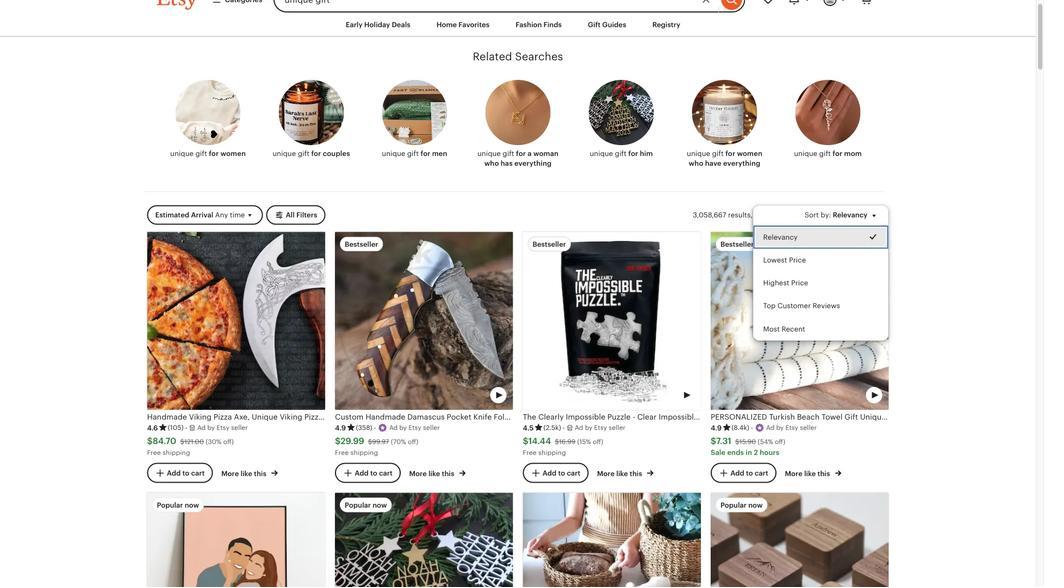 Task type: vqa. For each thing, say whether or not it's contained in the screenshot.
Butterick associated with Butterick 5861 Blouse Boho Top SEWING PATTERN Sizes 18-24 b5861
no



Task type: describe. For each thing, give the bounding box(es) containing it.
a d b y etsy seller for 7.31
[[766, 424, 817, 432]]

(15%
[[577, 438, 591, 445]]

deals
[[392, 20, 410, 29]]

add to cart button for 84.70
[[147, 463, 213, 483]]

y for 84.70
[[211, 424, 215, 432]]

gift for for mom
[[819, 149, 831, 158]]

etsy for 84.70
[[217, 424, 229, 432]]

$ 29.99 $ 99.97 (70% off) free shipping
[[335, 436, 418, 456]]

$ 7.31 $ 15.90 (54% off) sale ends in 2 hours
[[711, 436, 785, 456]]

4 unique from the left
[[477, 149, 501, 158]]

unique christmas gift ideas for holiday gifts thank you handmade gift basket for mom as a hostess gift bread warming tray image
[[523, 493, 701, 587]]

2 popular now link from the left
[[335, 493, 513, 587]]

0 vertical spatial relevancy
[[833, 211, 868, 219]]

relevancy inside 'link'
[[763, 233, 798, 241]]

a for 84.70
[[197, 424, 202, 432]]

hours
[[760, 448, 779, 456]]

3 popular now link from the left
[[711, 493, 889, 587]]

16.99
[[559, 438, 576, 445]]

registry
[[652, 20, 680, 29]]

gift guides link
[[580, 15, 634, 34]]

cart for 7.31
[[755, 469, 768, 477]]

a d b y etsy seller for 29.99
[[389, 424, 440, 432]]

most recent link
[[753, 318, 888, 341]]

holiday
[[364, 20, 390, 29]]

gift
[[588, 20, 601, 29]]

shipping for 29.99
[[350, 449, 378, 456]]

2
[[754, 448, 758, 456]]

more like this link for 84.70
[[221, 467, 278, 478]]

bestseller for 14.44
[[533, 240, 566, 248]]

registry link
[[644, 15, 689, 34]]

b for 7.31
[[776, 424, 780, 432]]

highest
[[763, 279, 789, 287]]

men
[[432, 149, 447, 158]]

1 popular now link from the left
[[147, 493, 325, 587]]

top customer reviews link
[[753, 295, 888, 318]]

gift guides
[[588, 20, 626, 29]]

more for 84.70
[[221, 469, 239, 478]]

add for 7.31
[[730, 469, 744, 477]]

ads
[[770, 211, 783, 219]]

more like this for 84.70
[[221, 469, 268, 478]]

now for custom wooden guitar picks box, personalized guitar pick box storage wood guitar pick organizer music gift for guitarist musician 'image'
[[748, 501, 763, 509]]

y for 29.99
[[403, 424, 407, 432]]

time
[[230, 211, 245, 219]]

top
[[763, 302, 776, 310]]

more like this link for 7.31
[[785, 467, 842, 478]]

add to cart button for 29.99
[[335, 463, 401, 483]]

handmade viking pizza axe, unique viking pizza cutter axe with leather sheath, ideal christmas gift for her image
[[147, 232, 325, 410]]

price for lowest price
[[789, 256, 806, 264]]

this for 84.70
[[254, 469, 266, 478]]

customer
[[777, 302, 811, 310]]

$ 14.44 $ 16.99 (15% off) free shipping
[[523, 436, 603, 456]]

bestseller for 7.31
[[721, 240, 754, 248]]

who inside for a woman who has everything
[[484, 159, 499, 167]]

favorites
[[459, 20, 490, 29]]

for for unique gift for men
[[421, 149, 430, 158]]

seller for 14.44
[[609, 424, 626, 432]]

couples
[[323, 149, 350, 158]]

(30%
[[206, 438, 222, 445]]

a for 29.99
[[389, 424, 394, 432]]

all
[[286, 211, 295, 219]]

4.6
[[147, 424, 158, 432]]

more for 29.99
[[409, 469, 427, 478]]

free for 14.44
[[523, 449, 537, 456]]

etsy for 7.31
[[785, 424, 798, 432]]

off) for 29.99
[[408, 438, 418, 445]]

add to cart for 29.99
[[355, 469, 393, 477]]

more like this link for 14.44
[[597, 467, 654, 478]]

y for 14.44
[[589, 424, 592, 432]]

unique gift for him
[[590, 149, 653, 158]]

gift for for women
[[195, 149, 207, 158]]

off) for 7.31
[[775, 438, 785, 445]]

cart for 14.44
[[567, 469, 580, 477]]

· for 7.31
[[751, 424, 753, 432]]

15.90
[[739, 438, 756, 445]]

(54%
[[758, 438, 773, 445]]

fashion finds
[[516, 20, 562, 29]]

for a woman who has everything
[[484, 149, 559, 167]]

(70%
[[391, 438, 406, 445]]

product video element for 29.99
[[335, 232, 513, 410]]

$ left the 99.97
[[335, 436, 341, 446]]

add to cart for 84.70
[[167, 469, 205, 477]]

6 gift from the left
[[712, 149, 724, 158]]

seller for 29.99
[[423, 424, 440, 432]]

mom
[[844, 149, 862, 158]]

d for 7.31
[[770, 424, 775, 432]]

sale
[[711, 448, 725, 456]]

results,
[[728, 211, 753, 219]]

product video element for 14.44
[[523, 232, 701, 410]]

related searches
[[473, 50, 563, 63]]

arrival
[[191, 211, 213, 219]]

$ up ends
[[735, 438, 739, 445]]

in
[[746, 448, 752, 456]]

gift for for him
[[615, 149, 626, 158]]

all filters
[[286, 211, 317, 219]]

Search for anything text field
[[274, 0, 719, 13]]

for inside for a woman who has everything
[[516, 149, 526, 158]]

popular now for family christmas ornament - personalized ornament with names - christmas tree ornament image
[[345, 501, 387, 509]]

add to cart button for 14.44
[[523, 463, 589, 483]]

top customer reviews
[[763, 302, 840, 310]]

home favorites link
[[428, 15, 498, 34]]

woman
[[533, 149, 559, 158]]

fashion
[[516, 20, 542, 29]]

etsy for 29.99
[[409, 424, 421, 432]]

(2.5k)
[[544, 424, 561, 432]]

4.9 for 29.99
[[335, 424, 346, 432]]

d for 84.70
[[201, 424, 206, 432]]

$ down (105)
[[180, 438, 184, 445]]

more for 7.31
[[785, 469, 803, 478]]

guides
[[602, 20, 626, 29]]

unique gift for mom
[[794, 149, 862, 158]]

all filters button
[[266, 205, 325, 225]]

home favorites
[[437, 20, 490, 29]]

reviews
[[813, 302, 840, 310]]

family christmas ornament - personalized ornament with names - christmas tree ornament image
[[335, 493, 513, 587]]

a inside for a woman who has everything
[[528, 149, 532, 158]]

fashion finds link
[[507, 15, 570, 34]]

related
[[473, 50, 512, 63]]

shipping for 14.44
[[538, 449, 566, 456]]

14.44
[[528, 436, 551, 446]]

more like this link for 29.99
[[409, 467, 466, 478]]

lowest
[[763, 256, 787, 264]]

him
[[640, 149, 653, 158]]

$ down 4.6
[[147, 436, 153, 446]]

unique for for men
[[382, 149, 405, 158]]

off) for 14.44
[[593, 438, 603, 445]]

with
[[754, 211, 768, 219]]

unique gift for men
[[382, 149, 447, 158]]

unique gift for have
[[687, 149, 726, 158]]

4.5
[[523, 424, 534, 432]]

unique gift for couples
[[273, 149, 350, 158]]

home
[[437, 20, 457, 29]]

a for 7.31
[[766, 424, 771, 432]]



Task type: locate. For each thing, give the bounding box(es) containing it.
6 for from the left
[[726, 149, 735, 158]]

0 horizontal spatial product video element
[[335, 232, 513, 410]]

7 unique from the left
[[794, 149, 817, 158]]

free
[[147, 449, 161, 456], [335, 449, 349, 456], [523, 449, 537, 456]]

women inside for women who have everything
[[737, 149, 762, 158]]

a d b y etsy seller up (30%
[[197, 424, 248, 432]]

shipping inside $ 29.99 $ 99.97 (70% off) free shipping
[[350, 449, 378, 456]]

shipping inside the $ 84.70 $ 121.00 (30% off) free shipping
[[163, 449, 190, 456]]

2 shipping from the left
[[350, 449, 378, 456]]

· right (105)
[[185, 424, 187, 432]]

this for 14.44
[[630, 469, 642, 478]]

1 add to cart button from the left
[[147, 463, 213, 483]]

1 d from the left
[[201, 424, 206, 432]]

· for 84.70
[[185, 424, 187, 432]]

add for 14.44
[[543, 469, 556, 477]]

1 add from the left
[[167, 469, 181, 477]]

estimated arrival any time
[[155, 211, 245, 219]]

like for 29.99
[[428, 469, 440, 478]]

1 horizontal spatial women
[[737, 149, 762, 158]]

seller for 84.70
[[231, 424, 248, 432]]

add to cart button
[[147, 463, 213, 483], [335, 463, 401, 483], [523, 463, 589, 483], [711, 463, 776, 483]]

84.70
[[153, 436, 176, 446]]

7 gift from the left
[[819, 149, 831, 158]]

2 unique from the left
[[273, 149, 296, 158]]

1 bestseller from the left
[[345, 240, 378, 248]]

ends
[[727, 448, 744, 456]]

2 everything from the left
[[723, 159, 760, 167]]

5 gift from the left
[[615, 149, 626, 158]]

lowest price
[[763, 256, 806, 264]]

highest price link
[[753, 272, 888, 295]]

price up top customer reviews
[[791, 279, 808, 287]]

1 horizontal spatial popular
[[345, 501, 371, 509]]

3 popular from the left
[[721, 501, 747, 509]]

more down $ 14.44 $ 16.99 (15% off) free shipping
[[597, 469, 615, 478]]

1 more like this link from the left
[[221, 467, 278, 478]]

custom wooden guitar picks box, personalized guitar pick box storage wood guitar pick organizer music gift for guitarist musician image
[[711, 493, 889, 587]]

more down $ 29.99 $ 99.97 (70% off) free shipping
[[409, 469, 427, 478]]

d for 14.44
[[579, 424, 583, 432]]

b for 29.99
[[399, 424, 403, 432]]

3 popular now from the left
[[721, 501, 763, 509]]

a up (70%
[[389, 424, 394, 432]]

2 like from the left
[[428, 469, 440, 478]]

recent
[[782, 325, 805, 333]]

d up '(15%'
[[579, 424, 583, 432]]

1 product video element from the left
[[335, 232, 513, 410]]

4.9
[[335, 424, 346, 432], [711, 424, 722, 432]]

29.99
[[341, 436, 364, 446]]

cart down $ 14.44 $ 16.99 (15% off) free shipping
[[567, 469, 580, 477]]

cart for 84.70
[[191, 469, 205, 477]]

b up '(15%'
[[585, 424, 589, 432]]

1 horizontal spatial who
[[689, 159, 703, 167]]

3 product video element from the left
[[711, 232, 889, 410]]

b
[[207, 424, 212, 432], [399, 424, 403, 432], [585, 424, 589, 432], [776, 424, 780, 432]]

1 vertical spatial relevancy
[[763, 233, 798, 241]]

2 add to cart from the left
[[355, 469, 393, 477]]

b up (70%
[[399, 424, 403, 432]]

99.97
[[372, 438, 389, 445]]

menu containing relevancy
[[753, 205, 889, 341]]

relevancy right by:
[[833, 211, 868, 219]]

1 who from the left
[[484, 159, 499, 167]]

4 for from the left
[[516, 149, 526, 158]]

price right lowest
[[789, 256, 806, 264]]

b for 14.44
[[585, 424, 589, 432]]

free inside $ 14.44 $ 16.99 (15% off) free shipping
[[523, 449, 537, 456]]

2 women from the left
[[737, 149, 762, 158]]

1 etsy from the left
[[217, 424, 229, 432]]

None search field
[[274, 0, 745, 13]]

to for 84.70
[[182, 469, 189, 477]]

0 horizontal spatial popular now link
[[147, 493, 325, 587]]

to down $ 14.44 $ 16.99 (15% off) free shipping
[[558, 469, 565, 477]]

2 this from the left
[[442, 469, 454, 478]]

lowest price link
[[753, 249, 888, 272]]

2 more like this from the left
[[409, 469, 456, 478]]

a d b y etsy seller up '(15%'
[[575, 424, 626, 432]]

1 horizontal spatial unique gift
[[687, 149, 726, 158]]

unique gift for women
[[170, 149, 246, 158]]

free down 29.99
[[335, 449, 349, 456]]

more like this link
[[221, 467, 278, 478], [409, 467, 466, 478], [597, 467, 654, 478], [785, 467, 842, 478]]

a up 121.00
[[197, 424, 202, 432]]

2 free from the left
[[335, 449, 349, 456]]

a left woman
[[528, 149, 532, 158]]

now for faceless portrait, custom illustration, personalised photo, photo illustration, personalised portrait, boyfriend gift, girlfriend gift
[[185, 501, 199, 509]]

4.9 up 7.31
[[711, 424, 722, 432]]

2 add to cart button from the left
[[335, 463, 401, 483]]

everything down woman
[[514, 159, 552, 167]]

1 horizontal spatial popular now
[[345, 501, 387, 509]]

2 more like this link from the left
[[409, 467, 466, 478]]

shipping inside $ 14.44 $ 16.99 (15% off) free shipping
[[538, 449, 566, 456]]

highest price
[[763, 279, 808, 287]]

2 cart from the left
[[379, 469, 393, 477]]

add to cart down the $ 84.70 $ 121.00 (30% off) free shipping
[[167, 469, 205, 477]]

women
[[220, 149, 246, 158], [737, 149, 762, 158]]

like for 7.31
[[804, 469, 816, 478]]

more down $ 7.31 $ 15.90 (54% off) sale ends in 2 hours
[[785, 469, 803, 478]]

unique gift
[[477, 149, 516, 158], [687, 149, 726, 158]]

add for 29.99
[[355, 469, 369, 477]]

for women who have everything
[[689, 149, 762, 167]]

free inside $ 29.99 $ 99.97 (70% off) free shipping
[[335, 449, 349, 456]]

to down the $ 84.70 $ 121.00 (30% off) free shipping
[[182, 469, 189, 477]]

2 horizontal spatial product video element
[[711, 232, 889, 410]]

add to cart down $ 29.99 $ 99.97 (70% off) free shipping
[[355, 469, 393, 477]]

popular for custom wooden guitar picks box, personalized guitar pick box storage wood guitar pick organizer music gift for guitarist musician 'image'
[[721, 501, 747, 509]]

3 to from the left
[[558, 469, 565, 477]]

cart for 29.99
[[379, 469, 393, 477]]

more for 14.44
[[597, 469, 615, 478]]

add down $ 14.44 $ 16.99 (15% off) free shipping
[[543, 469, 556, 477]]

cart down the $ 84.70 $ 121.00 (30% off) free shipping
[[191, 469, 205, 477]]

(105)
[[168, 424, 184, 432]]

unique for for women
[[170, 149, 194, 158]]

b up (30%
[[207, 424, 212, 432]]

relevancy
[[833, 211, 868, 219], [763, 233, 798, 241]]

2 unique gift from the left
[[687, 149, 726, 158]]

· right (2.5k)
[[563, 424, 565, 432]]

2 horizontal spatial popular
[[721, 501, 747, 509]]

a d b y etsy seller for 84.70
[[197, 424, 248, 432]]

4 · from the left
[[751, 424, 753, 432]]

$ 84.70 $ 121.00 (30% off) free shipping
[[147, 436, 234, 456]]

2 d from the left
[[393, 424, 398, 432]]

0 horizontal spatial free
[[147, 449, 161, 456]]

like
[[241, 469, 252, 478], [428, 469, 440, 478], [616, 469, 628, 478], [804, 469, 816, 478]]

most recent
[[763, 325, 805, 333]]

1 everything from the left
[[514, 159, 552, 167]]

3 y from the left
[[589, 424, 592, 432]]

4 this from the left
[[818, 469, 830, 478]]

cart down $ 29.99 $ 99.97 (70% off) free shipping
[[379, 469, 393, 477]]

4 cart from the left
[[755, 469, 768, 477]]

personalized turkish beach towel gift unique, monogrammed gift for girls weekend trip,  gift for woman who have everything, christmas gifts image
[[711, 232, 889, 410]]

off) right '(15%'
[[593, 438, 603, 445]]

121.00
[[184, 438, 204, 445]]

1 horizontal spatial now
[[373, 501, 387, 509]]

free inside the $ 84.70 $ 121.00 (30% off) free shipping
[[147, 449, 161, 456]]

7.31
[[716, 436, 731, 446]]

add to cart down in on the right bottom of the page
[[730, 469, 768, 477]]

1 · from the left
[[185, 424, 187, 432]]

4 off) from the left
[[775, 438, 785, 445]]

3 gift from the left
[[407, 149, 419, 158]]

free for 84.70
[[147, 449, 161, 456]]

seller
[[231, 424, 248, 432], [423, 424, 440, 432], [609, 424, 626, 432], [800, 424, 817, 432]]

popular now
[[157, 501, 199, 509], [345, 501, 387, 509], [721, 501, 763, 509]]

who left has
[[484, 159, 499, 167]]

everything right have at the top
[[723, 159, 760, 167]]

y
[[211, 424, 215, 432], [403, 424, 407, 432], [589, 424, 592, 432], [780, 424, 784, 432]]

unique gift up has
[[477, 149, 516, 158]]

shipping down 29.99
[[350, 449, 378, 456]]

most
[[763, 325, 780, 333]]

3 more from the left
[[597, 469, 615, 478]]

seller for 7.31
[[800, 424, 817, 432]]

more like this for 14.44
[[597, 469, 644, 478]]

4 y from the left
[[780, 424, 784, 432]]

4 add from the left
[[730, 469, 744, 477]]

$ down (358)
[[368, 438, 372, 445]]

1 unique gift from the left
[[477, 149, 516, 158]]

3,058,667
[[693, 211, 726, 219]]

1 for from the left
[[209, 149, 219, 158]]

gift
[[195, 149, 207, 158], [298, 149, 309, 158], [407, 149, 419, 158], [503, 149, 514, 158], [615, 149, 626, 158], [712, 149, 724, 158], [819, 149, 831, 158]]

who
[[484, 159, 499, 167], [689, 159, 703, 167]]

1 horizontal spatial product video element
[[523, 232, 701, 410]]

2 etsy from the left
[[409, 424, 421, 432]]

like for 84.70
[[241, 469, 252, 478]]

4 b from the left
[[776, 424, 780, 432]]

$ up sale
[[711, 436, 716, 446]]

a up '(15%'
[[575, 424, 579, 432]]

4 like from the left
[[804, 469, 816, 478]]

a d b y etsy seller up (70%
[[389, 424, 440, 432]]

gift for for men
[[407, 149, 419, 158]]

menu bar containing early holiday deals
[[137, 13, 899, 37]]

shipping
[[163, 449, 190, 456], [350, 449, 378, 456], [538, 449, 566, 456]]

$ down 4.5
[[523, 436, 528, 446]]

3 etsy from the left
[[594, 424, 607, 432]]

0 horizontal spatial relevancy
[[763, 233, 798, 241]]

for inside for women who have everything
[[726, 149, 735, 158]]

2 add from the left
[[355, 469, 369, 477]]

any
[[215, 211, 228, 219]]

4 more like this from the left
[[785, 469, 832, 478]]

3 b from the left
[[585, 424, 589, 432]]

unique for for mom
[[794, 149, 817, 158]]

2 now from the left
[[373, 501, 387, 509]]

1 horizontal spatial popular now link
[[335, 493, 513, 587]]

0 horizontal spatial 4.9
[[335, 424, 346, 432]]

· for 29.99
[[374, 424, 376, 432]]

·
[[185, 424, 187, 432], [374, 424, 376, 432], [563, 424, 565, 432], [751, 424, 753, 432]]

1 horizontal spatial shipping
[[350, 449, 378, 456]]

add for 84.70
[[167, 469, 181, 477]]

3 seller from the left
[[609, 424, 626, 432]]

0 horizontal spatial now
[[185, 501, 199, 509]]

0 horizontal spatial popular
[[157, 501, 183, 509]]

shipping for 84.70
[[163, 449, 190, 456]]

4 gift from the left
[[503, 149, 514, 158]]

has
[[501, 159, 513, 167]]

a d b y etsy seller up the (54%
[[766, 424, 817, 432]]

1 women from the left
[[220, 149, 246, 158]]

more like this for 7.31
[[785, 469, 832, 478]]

· right (8.4k)
[[751, 424, 753, 432]]

everything
[[514, 159, 552, 167], [723, 159, 760, 167]]

a
[[528, 149, 532, 158], [197, 424, 202, 432], [389, 424, 394, 432], [575, 424, 579, 432], [766, 424, 771, 432]]

searches
[[515, 50, 563, 63]]

estimated
[[155, 211, 189, 219]]

to for 7.31
[[746, 469, 753, 477]]

more down (30%
[[221, 469, 239, 478]]

product video element for 7.31
[[711, 232, 889, 410]]

unique for for him
[[590, 149, 613, 158]]

everything inside for a woman who has everything
[[514, 159, 552, 167]]

a for 14.44
[[575, 424, 579, 432]]

now for family christmas ornament - personalized ornament with names - christmas tree ornament image
[[373, 501, 387, 509]]

3 unique from the left
[[382, 149, 405, 158]]

4.9 for 7.31
[[711, 424, 722, 432]]

1 free from the left
[[147, 449, 161, 456]]

the clearly impossible puzzle - clear impossible jigsaw puzzle acrylic hard puzzles for adults christmas gifts puzzles funny unique puzzles image
[[523, 232, 701, 410]]

a up the (54%
[[766, 424, 771, 432]]

who left have at the top
[[689, 159, 703, 167]]

0 horizontal spatial unique gift
[[477, 149, 516, 158]]

1 unique from the left
[[170, 149, 194, 158]]

cart down 2
[[755, 469, 768, 477]]

4 more from the left
[[785, 469, 803, 478]]

off) for 84.70
[[223, 438, 234, 445]]

2 horizontal spatial popular now
[[721, 501, 763, 509]]

for for unique gift for couples
[[311, 149, 321, 158]]

everything inside for women who have everything
[[723, 159, 760, 167]]

· for 14.44
[[563, 424, 565, 432]]

3 bestseller from the left
[[721, 240, 754, 248]]

b up hours
[[776, 424, 780, 432]]

3 add from the left
[[543, 469, 556, 477]]

shipping down '84.70'
[[163, 449, 190, 456]]

off) inside $ 14.44 $ 16.99 (15% off) free shipping
[[593, 438, 603, 445]]

relevancy down ads
[[763, 233, 798, 241]]

2 horizontal spatial free
[[523, 449, 537, 456]]

2 a d b y etsy seller from the left
[[389, 424, 440, 432]]

a d b y etsy seller for 14.44
[[575, 424, 626, 432]]

add down $ 29.99 $ 99.97 (70% off) free shipping
[[355, 469, 369, 477]]

popular now link
[[147, 493, 325, 587], [335, 493, 513, 587], [711, 493, 889, 587]]

to down $ 29.99 $ 99.97 (70% off) free shipping
[[370, 469, 377, 477]]

popular now for faceless portrait, custom illustration, personalised photo, photo illustration, personalised portrait, boyfriend gift, girlfriend gift
[[157, 501, 199, 509]]

2 horizontal spatial now
[[748, 501, 763, 509]]

like for 14.44
[[616, 469, 628, 478]]

1 this from the left
[[254, 469, 266, 478]]

1 horizontal spatial 4.9
[[711, 424, 722, 432]]

banner
[[137, 0, 899, 13]]

d up the (54%
[[770, 424, 775, 432]]

add to cart button down $ 14.44 $ 16.99 (15% off) free shipping
[[523, 463, 589, 483]]

0 horizontal spatial who
[[484, 159, 499, 167]]

(8.4k)
[[732, 424, 749, 432]]

d up (70%
[[393, 424, 398, 432]]

4 add to cart button from the left
[[711, 463, 776, 483]]

off) inside $ 7.31 $ 15.90 (54% off) sale ends in 2 hours
[[775, 438, 785, 445]]

unique gift for who
[[477, 149, 516, 158]]

b for 84.70
[[207, 424, 212, 432]]

menu bar
[[137, 13, 899, 37]]

1 add to cart from the left
[[167, 469, 205, 477]]

early holiday deals
[[346, 20, 410, 29]]

d up 121.00
[[201, 424, 206, 432]]

2 who from the left
[[689, 159, 703, 167]]

1 more like this from the left
[[221, 469, 268, 478]]

popular now for custom wooden guitar picks box, personalized guitar pick box storage wood guitar pick organizer music gift for guitarist musician 'image'
[[721, 501, 763, 509]]

product video element
[[335, 232, 513, 410], [523, 232, 701, 410], [711, 232, 889, 410]]

1 gift from the left
[[195, 149, 207, 158]]

etsy
[[217, 424, 229, 432], [409, 424, 421, 432], [594, 424, 607, 432], [785, 424, 798, 432]]

have
[[705, 159, 721, 167]]

shipping down 14.44
[[538, 449, 566, 456]]

sort by: relevancy
[[805, 211, 868, 219]]

2 horizontal spatial shipping
[[538, 449, 566, 456]]

y up '(15%'
[[589, 424, 592, 432]]

popular for faceless portrait, custom illustration, personalised photo, photo illustration, personalised portrait, boyfriend gift, girlfriend gift
[[157, 501, 183, 509]]

1 4.9 from the left
[[335, 424, 346, 432]]

off) right (70%
[[408, 438, 418, 445]]

1 to from the left
[[182, 469, 189, 477]]

custom handmade damascus pocket knife folding knife rose & olive wood handle usa groomsmen gift personalized gift anniversary gift for him image
[[335, 232, 513, 410]]

add down ends
[[730, 469, 744, 477]]

0 vertical spatial price
[[789, 256, 806, 264]]

price
[[789, 256, 806, 264], [791, 279, 808, 287]]

price for highest price
[[791, 279, 808, 287]]

1 shipping from the left
[[163, 449, 190, 456]]

menu
[[753, 205, 889, 341]]

add to cart button for 7.31
[[711, 463, 776, 483]]

more like this for 29.99
[[409, 469, 456, 478]]

y up (30%
[[211, 424, 215, 432]]

add down the $ 84.70 $ 121.00 (30% off) free shipping
[[167, 469, 181, 477]]

3 cart from the left
[[567, 469, 580, 477]]

d for 29.99
[[393, 424, 398, 432]]

for for unique gift for mom
[[833, 149, 843, 158]]

this
[[254, 469, 266, 478], [442, 469, 454, 478], [630, 469, 642, 478], [818, 469, 830, 478]]

off) right (30%
[[223, 438, 234, 445]]

2 off) from the left
[[408, 438, 418, 445]]

add
[[167, 469, 181, 477], [355, 469, 369, 477], [543, 469, 556, 477], [730, 469, 744, 477]]

faceless portrait, custom illustration, personalised photo, photo illustration, personalised portrait, boyfriend gift, girlfriend gift image
[[147, 493, 325, 587]]

more
[[221, 469, 239, 478], [409, 469, 427, 478], [597, 469, 615, 478], [785, 469, 803, 478]]

2 horizontal spatial bestseller
[[721, 240, 754, 248]]

3 · from the left
[[563, 424, 565, 432]]

to
[[182, 469, 189, 477], [370, 469, 377, 477], [558, 469, 565, 477], [746, 469, 753, 477]]

2 horizontal spatial popular now link
[[711, 493, 889, 587]]

4 to from the left
[[746, 469, 753, 477]]

relevancy link
[[753, 226, 888, 249]]

sort
[[805, 211, 819, 219]]

free down '84.70'
[[147, 449, 161, 456]]

y up $ 7.31 $ 15.90 (54% off) sale ends in 2 hours
[[780, 424, 784, 432]]

off) inside $ 29.99 $ 99.97 (70% off) free shipping
[[408, 438, 418, 445]]

popular for family christmas ornament - personalized ornament with names - christmas tree ornament image
[[345, 501, 371, 509]]

3 this from the left
[[630, 469, 642, 478]]

2 b from the left
[[399, 424, 403, 432]]

0 horizontal spatial shipping
[[163, 449, 190, 456]]

off) inside the $ 84.70 $ 121.00 (30% off) free shipping
[[223, 438, 234, 445]]

add to cart down $ 14.44 $ 16.99 (15% off) free shipping
[[543, 469, 580, 477]]

etsy for 14.44
[[594, 424, 607, 432]]

· right (358)
[[374, 424, 376, 432]]

1 horizontal spatial relevancy
[[833, 211, 868, 219]]

to for 14.44
[[558, 469, 565, 477]]

(358)
[[356, 424, 372, 432]]

1 horizontal spatial everything
[[723, 159, 760, 167]]

3 now from the left
[[748, 501, 763, 509]]

2 more from the left
[[409, 469, 427, 478]]

gift for for couples
[[298, 149, 309, 158]]

off) right the (54%
[[775, 438, 785, 445]]

1 horizontal spatial free
[[335, 449, 349, 456]]

1 vertical spatial price
[[791, 279, 808, 287]]

add to cart button down $ 29.99 $ 99.97 (70% off) free shipping
[[335, 463, 401, 483]]

to down in on the right bottom of the page
[[746, 469, 753, 477]]

add to cart button down in on the right bottom of the page
[[711, 463, 776, 483]]

bestseller for 29.99
[[345, 240, 378, 248]]

free down 14.44
[[523, 449, 537, 456]]

add to cart for 14.44
[[543, 469, 580, 477]]

now
[[185, 501, 199, 509], [373, 501, 387, 509], [748, 501, 763, 509]]

4 seller from the left
[[800, 424, 817, 432]]

3,058,667 results, with ads
[[693, 211, 783, 219]]

this for 7.31
[[818, 469, 830, 478]]

$
[[147, 436, 153, 446], [335, 436, 341, 446], [523, 436, 528, 446], [711, 436, 716, 446], [180, 438, 184, 445], [368, 438, 372, 445], [555, 438, 559, 445], [735, 438, 739, 445]]

5 unique from the left
[[590, 149, 613, 158]]

1 a d b y etsy seller from the left
[[197, 424, 248, 432]]

2 gift from the left
[[298, 149, 309, 158]]

add to cart for 7.31
[[730, 469, 768, 477]]

1 y from the left
[[211, 424, 215, 432]]

y up (70%
[[403, 424, 407, 432]]

early
[[346, 20, 363, 29]]

0 horizontal spatial popular now
[[157, 501, 199, 509]]

3 more like this link from the left
[[597, 467, 654, 478]]

$ down (2.5k)
[[555, 438, 559, 445]]

to for 29.99
[[370, 469, 377, 477]]

2 to from the left
[[370, 469, 377, 477]]

a d b y etsy seller
[[197, 424, 248, 432], [389, 424, 440, 432], [575, 424, 626, 432], [766, 424, 817, 432]]

unique gift up have at the top
[[687, 149, 726, 158]]

add to cart button down the $ 84.70 $ 121.00 (30% off) free shipping
[[147, 463, 213, 483]]

who inside for women who have everything
[[689, 159, 703, 167]]

y for 7.31
[[780, 424, 784, 432]]

4.9 up 29.99
[[335, 424, 346, 432]]

1 seller from the left
[[231, 424, 248, 432]]

free for 29.99
[[335, 449, 349, 456]]

unique for for couples
[[273, 149, 296, 158]]

0 horizontal spatial everything
[[514, 159, 552, 167]]

add to cart
[[167, 469, 205, 477], [355, 469, 393, 477], [543, 469, 580, 477], [730, 469, 768, 477]]

by:
[[821, 211, 831, 219]]

3 off) from the left
[[593, 438, 603, 445]]

2 y from the left
[[403, 424, 407, 432]]

6 unique from the left
[[687, 149, 710, 158]]

0 horizontal spatial women
[[220, 149, 246, 158]]

filters
[[296, 211, 317, 219]]

3 add to cart from the left
[[543, 469, 580, 477]]

0 horizontal spatial bestseller
[[345, 240, 378, 248]]

finds
[[544, 20, 562, 29]]

3 for from the left
[[421, 149, 430, 158]]

early holiday deals link
[[338, 15, 419, 34]]

2 product video element from the left
[[523, 232, 701, 410]]

1 horizontal spatial bestseller
[[533, 240, 566, 248]]

3 like from the left
[[616, 469, 628, 478]]

for for unique gift for women
[[209, 149, 219, 158]]

3 a d b y etsy seller from the left
[[575, 424, 626, 432]]



